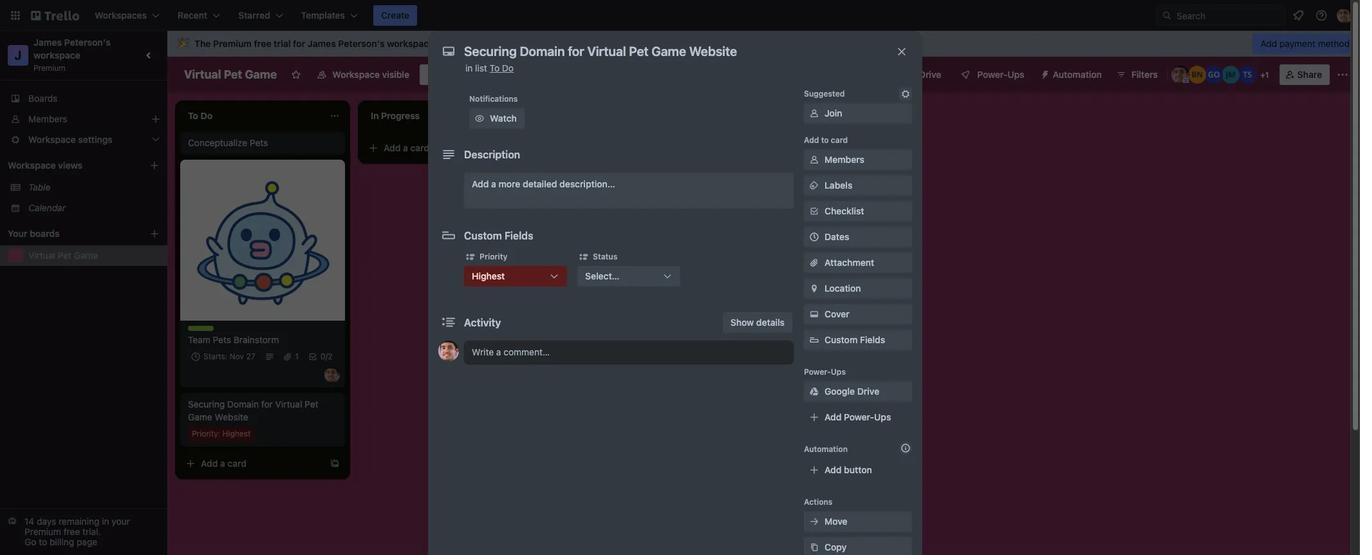 Task type: describe. For each thing, give the bounding box(es) containing it.
sm image inside join link
[[808, 107, 821, 120]]

board link
[[420, 64, 475, 85]]

workspace visible button
[[309, 64, 417, 85]]

0 horizontal spatial custom fields
[[464, 230, 534, 241]]

members for top members link
[[28, 113, 67, 124]]

j link
[[8, 45, 28, 66]]

share button
[[1280, 64, 1330, 85]]

google drive button
[[865, 64, 949, 85]]

move link
[[804, 511, 912, 532]]

sm image for suggested
[[900, 88, 912, 100]]

days
[[37, 516, 56, 527]]

1 vertical spatial james peterson (jamespeterson93) image
[[325, 367, 340, 382]]

to inside 14 days remaining in your premium free trial. go to billing page
[[39, 536, 47, 547]]

automation inside button
[[1053, 69, 1102, 80]]

add to card
[[804, 135, 848, 145]]

sm image inside labels link
[[808, 179, 821, 192]]

game inside securing domain for virtual pet game website priority : highest
[[188, 411, 212, 422]]

0 vertical spatial pets
[[250, 137, 268, 148]]

list inside button
[[802, 109, 814, 120]]

boards link
[[0, 88, 167, 109]]

0 vertical spatial members link
[[0, 109, 167, 129]]

ends
[[436, 38, 458, 49]]

share
[[1298, 69, 1323, 80]]

Board name text field
[[178, 64, 284, 85]]

1 horizontal spatial to
[[821, 135, 829, 145]]

james peterson's workspace premium
[[33, 37, 113, 73]]

views
[[58, 160, 82, 171]]

calendar
[[28, 202, 66, 213]]

0 horizontal spatial game
[[74, 250, 98, 261]]

jeremy miller (jeremymiller198) image
[[1222, 66, 1240, 84]]

create button
[[373, 5, 417, 26]]

location link
[[804, 278, 912, 299]]

:
[[218, 429, 220, 438]]

starts:
[[203, 352, 228, 361]]

sm image for checklist
[[808, 205, 821, 218]]

james inside james peterson's workspace premium
[[33, 37, 62, 48]]

workspace views
[[8, 160, 82, 171]]

🎉 the premium free trial for james peterson's workspace ends in 14 days.
[[178, 38, 511, 49]]

website
[[215, 411, 248, 422]]

in list to do
[[466, 62, 514, 73]]

fields inside custom fields button
[[860, 334, 885, 345]]

virtual pet game link
[[28, 249, 160, 262]]

add a card for add a card button corresponding to create from template… image
[[384, 142, 430, 153]]

trial
[[274, 38, 291, 49]]

star or unstar board image
[[291, 70, 302, 80]]

1 horizontal spatial james peterson (jamespeterson93) image
[[438, 341, 459, 361]]

1 vertical spatial power-ups
[[804, 367, 846, 377]]

27
[[246, 352, 255, 361]]

add another list button
[[724, 100, 899, 129]]

1 horizontal spatial james peterson (jamespeterson93) image
[[1337, 8, 1353, 23]]

notifications
[[469, 94, 518, 104]]

your boards
[[8, 228, 60, 239]]

button
[[844, 464, 872, 475]]

drive inside button
[[919, 69, 942, 80]]

add a card button for create from template… icon on the left of page
[[180, 453, 325, 474]]

1 vertical spatial pet
[[58, 250, 71, 261]]

description…
[[560, 178, 615, 189]]

show menu image
[[1337, 68, 1350, 81]]

filters button
[[1113, 64, 1162, 85]]

sm image inside location "link"
[[808, 282, 821, 295]]

0 horizontal spatial google
[[825, 386, 855, 397]]

power-ups button
[[952, 64, 1033, 85]]

do
[[502, 62, 514, 73]]

add board image
[[149, 229, 160, 239]]

location
[[825, 283, 861, 294]]

attachment button
[[804, 252, 912, 273]]

to
[[490, 62, 500, 73]]

starts: nov 27
[[203, 352, 255, 361]]

1 vertical spatial drive
[[858, 386, 880, 397]]

14 days remaining in your premium free trial. go to billing page
[[24, 516, 130, 547]]

1 team from the top
[[188, 326, 208, 335]]

virtual pet game inside virtual pet game link
[[28, 250, 98, 261]]

Write a comment text field
[[464, 341, 794, 364]]

pet inside board name text box
[[224, 68, 242, 81]]

the
[[194, 38, 211, 49]]

confetti image
[[178, 38, 189, 49]]

0 vertical spatial 14
[[473, 38, 483, 49]]

go to billing page link
[[24, 536, 97, 547]]

create a view image
[[149, 160, 160, 171]]

2 vertical spatial power-
[[844, 411, 874, 422]]

2 horizontal spatial card
[[831, 135, 848, 145]]

activity
[[464, 317, 501, 328]]

add button button
[[804, 460, 912, 480]]

premium inside james peterson's workspace premium
[[33, 63, 66, 73]]

visible
[[382, 69, 410, 80]]

0 vertical spatial premium
[[213, 38, 252, 49]]

add button
[[825, 464, 872, 475]]

0 vertical spatial 1
[[1266, 70, 1269, 80]]

days.
[[488, 38, 511, 49]]

labels
[[825, 180, 853, 191]]

0 vertical spatial highest
[[472, 270, 505, 281]]

0 horizontal spatial custom
[[464, 230, 502, 241]]

sm image inside the watch button
[[473, 112, 486, 125]]

suggested
[[804, 89, 845, 99]]

billing
[[50, 536, 74, 547]]

+ 1
[[1261, 70, 1269, 80]]

join
[[825, 108, 843, 118]]

actions
[[804, 497, 833, 507]]

1 vertical spatial a
[[491, 178, 496, 189]]

card for create from template… icon on the left of page
[[228, 458, 247, 469]]

add another list
[[747, 109, 814, 120]]

0 horizontal spatial virtual
[[28, 250, 55, 261]]

2 team from the top
[[188, 334, 210, 345]]

checklist
[[825, 205, 864, 216]]

james peterson's workspace link
[[33, 37, 113, 61]]

copy link
[[804, 537, 912, 555]]

free inside 14 days remaining in your premium free trial. go to billing page
[[64, 526, 80, 537]]

payment
[[1280, 38, 1316, 49]]

conceptualize pets link
[[188, 137, 337, 149]]

team pets brainstorm link
[[188, 334, 337, 346]]

add payment method link
[[1253, 33, 1358, 54]]

join link
[[804, 103, 912, 124]]

0 / 2
[[321, 352, 333, 361]]

primary element
[[0, 0, 1361, 31]]

0 horizontal spatial ups
[[831, 367, 846, 377]]

0 horizontal spatial james peterson (jamespeterson93) image
[[1172, 66, 1190, 84]]

checklist link
[[804, 201, 912, 222]]

2 vertical spatial ups
[[874, 411, 891, 422]]

move
[[825, 516, 848, 527]]

method
[[1318, 38, 1350, 49]]

ups inside button
[[1008, 69, 1025, 80]]

virtual pet game inside board name text box
[[184, 68, 277, 81]]

add power-ups link
[[804, 407, 912, 428]]

2
[[328, 352, 333, 361]]

securing
[[188, 399, 225, 410]]

google inside button
[[887, 69, 917, 80]]

for inside securing domain for virtual pet game website priority : highest
[[261, 399, 273, 410]]

page
[[77, 536, 97, 547]]

show details link
[[723, 312, 793, 333]]

1 vertical spatial table
[[28, 182, 51, 193]]

remaining
[[59, 516, 99, 527]]

your
[[112, 516, 130, 527]]

1 vertical spatial members link
[[804, 149, 912, 170]]

add power-ups
[[825, 411, 891, 422]]

Search field
[[1173, 6, 1285, 25]]

pets inside team task team pets brainstorm
[[213, 334, 231, 345]]

show details
[[731, 317, 785, 328]]

workspace for workspace visible
[[332, 69, 380, 80]]

power-ups inside button
[[978, 69, 1025, 80]]

banner containing 🎉
[[167, 31, 1361, 57]]

1 horizontal spatial peterson's
[[338, 38, 385, 49]]

dates button
[[804, 227, 912, 247]]

virtual inside board name text box
[[184, 68, 221, 81]]

1 vertical spatial in
[[466, 62, 473, 73]]

add payment method
[[1261, 38, 1350, 49]]

go
[[24, 536, 36, 547]]

0 vertical spatial table
[[499, 69, 522, 80]]

0 vertical spatial priority
[[480, 252, 508, 261]]



Task type: locate. For each thing, give the bounding box(es) containing it.
0 vertical spatial fields
[[505, 230, 534, 241]]

sm image for move
[[808, 515, 821, 528]]

0 horizontal spatial google drive
[[825, 386, 880, 397]]

to down "join"
[[821, 135, 829, 145]]

0 horizontal spatial james peterson (jamespeterson93) image
[[325, 367, 340, 382]]

1 vertical spatial priority
[[192, 429, 218, 438]]

create from template… image
[[330, 458, 340, 469]]

game left star or unstar board icon
[[245, 68, 277, 81]]

for inside banner
[[293, 38, 305, 49]]

1 vertical spatial highest
[[223, 429, 251, 438]]

1 vertical spatial to
[[39, 536, 47, 547]]

free
[[254, 38, 271, 49], [64, 526, 80, 537]]

virtual inside securing domain for virtual pet game website priority : highest
[[275, 399, 302, 410]]

14 left days.
[[473, 38, 483, 49]]

peterson's up boards link
[[64, 37, 111, 48]]

ups up add button button at the right bottom of the page
[[874, 411, 891, 422]]

0
[[321, 352, 326, 361]]

to
[[821, 135, 829, 145], [39, 536, 47, 547]]

1 vertical spatial 1
[[295, 352, 299, 361]]

to do link
[[490, 62, 514, 73]]

list right another
[[802, 109, 814, 120]]

power-
[[978, 69, 1008, 80], [804, 367, 831, 377], [844, 411, 874, 422]]

ups left automation button
[[1008, 69, 1025, 80]]

1 vertical spatial 14
[[24, 516, 34, 527]]

custom fields down cover link
[[825, 334, 885, 345]]

0 vertical spatial free
[[254, 38, 271, 49]]

sm image
[[1035, 64, 1053, 82], [808, 107, 821, 120], [473, 112, 486, 125], [808, 153, 821, 166], [808, 179, 821, 192], [464, 250, 477, 263], [578, 250, 590, 263], [549, 270, 560, 283], [663, 270, 673, 283], [808, 282, 821, 295], [808, 308, 821, 321], [808, 385, 821, 398]]

calendar link
[[28, 202, 160, 214]]

sm image down "google drive" button at the top right of page
[[900, 88, 912, 100]]

1 horizontal spatial drive
[[919, 69, 942, 80]]

2 vertical spatial virtual
[[275, 399, 302, 410]]

2 vertical spatial game
[[188, 411, 212, 422]]

automation left filters button
[[1053, 69, 1102, 80]]

highest right the :
[[223, 429, 251, 438]]

create from template… image
[[513, 143, 523, 153]]

1 horizontal spatial custom fields
[[825, 334, 885, 345]]

1 vertical spatial workspace
[[33, 50, 80, 61]]

watch
[[490, 113, 517, 124]]

workspace inside "button"
[[332, 69, 380, 80]]

cover
[[825, 308, 850, 319]]

custom down cover
[[825, 334, 858, 345]]

0 horizontal spatial 1
[[295, 352, 299, 361]]

1 horizontal spatial highest
[[472, 270, 505, 281]]

1 vertical spatial ups
[[831, 367, 846, 377]]

0 vertical spatial game
[[245, 68, 277, 81]]

0 horizontal spatial a
[[220, 458, 225, 469]]

sm image inside automation button
[[1035, 64, 1053, 82]]

1 left 0 on the left bottom of page
[[295, 352, 299, 361]]

1 horizontal spatial fields
[[860, 334, 885, 345]]

team up starts:
[[188, 334, 210, 345]]

members for the bottommost members link
[[825, 154, 865, 165]]

1 horizontal spatial list
[[802, 109, 814, 120]]

detailed
[[523, 178, 557, 189]]

task
[[210, 326, 227, 335]]

priority
[[480, 252, 508, 261], [192, 429, 218, 438]]

0 vertical spatial power-ups
[[978, 69, 1025, 80]]

1 horizontal spatial table link
[[477, 64, 530, 85]]

highest up the activity
[[472, 270, 505, 281]]

1 horizontal spatial google
[[887, 69, 917, 80]]

labels link
[[804, 175, 912, 196]]

james peterson (jamespeterson93) image left the gary orlando (garyorlando) image
[[1172, 66, 1190, 84]]

virtual pet game down the your boards with 1 items element at the left top
[[28, 250, 98, 261]]

14
[[473, 38, 483, 49], [24, 516, 34, 527]]

sm image left copy
[[808, 541, 821, 554]]

1 vertical spatial james peterson (jamespeterson93) image
[[1172, 66, 1190, 84]]

0 vertical spatial members
[[28, 113, 67, 124]]

virtual pet game down the
[[184, 68, 277, 81]]

list left to
[[475, 62, 487, 73]]

custom fields down more
[[464, 230, 534, 241]]

more
[[499, 178, 521, 189]]

0 vertical spatial for
[[293, 38, 305, 49]]

workspace down 🎉 the premium free trial for james peterson's workspace ends in 14 days.
[[332, 69, 380, 80]]

game down securing
[[188, 411, 212, 422]]

0 vertical spatial power-
[[978, 69, 1008, 80]]

workspace visible
[[332, 69, 410, 80]]

sm image inside checklist link
[[808, 205, 821, 218]]

0 horizontal spatial to
[[39, 536, 47, 547]]

1 horizontal spatial card
[[411, 142, 430, 153]]

1 horizontal spatial game
[[188, 411, 212, 422]]

1 vertical spatial game
[[74, 250, 98, 261]]

virtual down boards
[[28, 250, 55, 261]]

in left to
[[466, 62, 473, 73]]

create
[[381, 10, 410, 21]]

in left your
[[102, 516, 109, 527]]

game down the your boards with 1 items element at the left top
[[74, 250, 98, 261]]

virtual right domain
[[275, 399, 302, 410]]

0 horizontal spatial add a card
[[201, 458, 247, 469]]

1 vertical spatial add a card button
[[180, 453, 325, 474]]

members up labels
[[825, 154, 865, 165]]

2 horizontal spatial pet
[[305, 399, 318, 410]]

team left task
[[188, 326, 208, 335]]

virtual
[[184, 68, 221, 81], [28, 250, 55, 261], [275, 399, 302, 410]]

2 vertical spatial pet
[[305, 399, 318, 410]]

pet inside securing domain for virtual pet game website priority : highest
[[305, 399, 318, 410]]

your boards with 1 items element
[[8, 226, 130, 241]]

peterson's up workspace visible "button"
[[338, 38, 385, 49]]

table up "notifications"
[[499, 69, 522, 80]]

0 horizontal spatial power-ups
[[804, 367, 846, 377]]

pets up starts:
[[213, 334, 231, 345]]

fields down cover link
[[860, 334, 885, 345]]

custom inside button
[[825, 334, 858, 345]]

workspace down 'create' button
[[387, 38, 434, 49]]

0 horizontal spatial for
[[261, 399, 273, 410]]

0 vertical spatial list
[[475, 62, 487, 73]]

0 vertical spatial automation
[[1053, 69, 1102, 80]]

your
[[8, 228, 27, 239]]

0 vertical spatial pet
[[224, 68, 242, 81]]

2 vertical spatial in
[[102, 516, 109, 527]]

1 vertical spatial virtual
[[28, 250, 55, 261]]

sm image for copy
[[808, 541, 821, 554]]

pets right the conceptualize
[[250, 137, 268, 148]]

2 horizontal spatial game
[[245, 68, 277, 81]]

1 vertical spatial pets
[[213, 334, 231, 345]]

table link up "notifications"
[[477, 64, 530, 85]]

1 vertical spatial list
[[802, 109, 814, 120]]

google up add power-ups
[[825, 386, 855, 397]]

nov
[[230, 352, 244, 361]]

/
[[326, 352, 328, 361]]

attachment
[[825, 257, 875, 268]]

1 vertical spatial free
[[64, 526, 80, 537]]

0 vertical spatial workspace
[[387, 38, 434, 49]]

card
[[831, 135, 848, 145], [411, 142, 430, 153], [228, 458, 247, 469]]

highest
[[472, 270, 505, 281], [223, 429, 251, 438]]

workspace right the j
[[33, 50, 80, 61]]

ben nelson (bennelson96) image
[[1188, 66, 1206, 84]]

james peterson (jamespeterson93) image right open information menu image on the top right of page
[[1337, 8, 1353, 23]]

table
[[499, 69, 522, 80], [28, 182, 51, 193]]

automation button
[[1035, 64, 1110, 85]]

cover link
[[804, 304, 912, 325]]

virtual down the
[[184, 68, 221, 81]]

drive up add power-ups
[[858, 386, 880, 397]]

1 vertical spatial premium
[[33, 63, 66, 73]]

securing domain for virtual pet game website link
[[188, 398, 337, 424]]

add a card
[[384, 142, 430, 153], [201, 458, 247, 469]]

members link
[[0, 109, 167, 129], [804, 149, 912, 170]]

james right trial
[[308, 38, 336, 49]]

workspace inside james peterson's workspace premium
[[33, 50, 80, 61]]

power- inside button
[[978, 69, 1008, 80]]

highest inside securing domain for virtual pet game website priority : highest
[[223, 429, 251, 438]]

card for create from template… image
[[411, 142, 430, 153]]

1 vertical spatial google
[[825, 386, 855, 397]]

0 vertical spatial james peterson (jamespeterson93) image
[[1337, 8, 1353, 23]]

add a card button for create from template… image
[[363, 138, 507, 158]]

sm image down actions
[[808, 515, 821, 528]]

add a more detailed description…
[[472, 178, 615, 189]]

0 horizontal spatial workspace
[[33, 50, 80, 61]]

premium
[[213, 38, 252, 49], [33, 63, 66, 73], [24, 526, 61, 537]]

copy
[[825, 542, 847, 552]]

0 vertical spatial virtual pet game
[[184, 68, 277, 81]]

custom
[[464, 230, 502, 241], [825, 334, 858, 345]]

ups down custom fields button
[[831, 367, 846, 377]]

for right trial
[[293, 38, 305, 49]]

add a card for add a card button related to create from template… icon on the left of page
[[201, 458, 247, 469]]

to right go
[[39, 536, 47, 547]]

0 horizontal spatial priority
[[192, 429, 218, 438]]

0 notifications image
[[1291, 8, 1306, 23]]

workspace left views
[[8, 160, 56, 171]]

gary orlando (garyorlando) image
[[1205, 66, 1223, 84]]

pet
[[224, 68, 242, 81], [58, 250, 71, 261], [305, 399, 318, 410]]

1 horizontal spatial power-ups
[[978, 69, 1025, 80]]

game inside board name text box
[[245, 68, 277, 81]]

1 horizontal spatial workspace
[[332, 69, 380, 80]]

0 vertical spatial james peterson (jamespeterson93) image
[[438, 341, 459, 361]]

table up calendar
[[28, 182, 51, 193]]

automation up add button
[[804, 444, 848, 454]]

1 horizontal spatial workspace
[[387, 38, 434, 49]]

in inside banner
[[460, 38, 468, 49]]

james inside banner
[[308, 38, 336, 49]]

conceptualize pets
[[188, 137, 268, 148]]

team task team pets brainstorm
[[188, 326, 279, 345]]

automation
[[1053, 69, 1102, 80], [804, 444, 848, 454]]

for
[[293, 38, 305, 49], [261, 399, 273, 410]]

in inside 14 days remaining in your premium free trial. go to billing page
[[102, 516, 109, 527]]

0 horizontal spatial automation
[[804, 444, 848, 454]]

drive left power-ups button
[[919, 69, 942, 80]]

1 vertical spatial members
[[825, 154, 865, 165]]

sm image inside copy link
[[808, 541, 821, 554]]

conceptualize
[[188, 137, 247, 148]]

0 horizontal spatial table
[[28, 182, 51, 193]]

0 horizontal spatial peterson's
[[64, 37, 111, 48]]

sm image left checklist
[[808, 205, 821, 218]]

0 horizontal spatial pet
[[58, 250, 71, 261]]

board
[[442, 69, 467, 80]]

0 vertical spatial custom
[[464, 230, 502, 241]]

1 horizontal spatial power-
[[844, 411, 874, 422]]

google drive inside "google drive" button
[[887, 69, 942, 80]]

dates
[[825, 231, 850, 242]]

0 vertical spatial workspace
[[332, 69, 380, 80]]

free inside banner
[[254, 38, 271, 49]]

1 horizontal spatial google drive
[[887, 69, 942, 80]]

add a more detailed description… link
[[464, 173, 794, 209]]

1 horizontal spatial table
[[499, 69, 522, 80]]

1 horizontal spatial ups
[[874, 411, 891, 422]]

0 horizontal spatial list
[[475, 62, 487, 73]]

members link down boards
[[0, 109, 167, 129]]

sm image
[[900, 88, 912, 100], [808, 205, 821, 218], [808, 515, 821, 528], [808, 541, 821, 554]]

1 horizontal spatial virtual
[[184, 68, 221, 81]]

workspace
[[332, 69, 380, 80], [8, 160, 56, 171]]

james
[[33, 37, 62, 48], [308, 38, 336, 49]]

open information menu image
[[1315, 9, 1328, 22]]

drive
[[919, 69, 942, 80], [858, 386, 880, 397]]

for right domain
[[261, 399, 273, 410]]

description
[[464, 149, 520, 160]]

1 horizontal spatial members
[[825, 154, 865, 165]]

14 left days
[[24, 516, 34, 527]]

0 horizontal spatial members
[[28, 113, 67, 124]]

0 vertical spatial ups
[[1008, 69, 1025, 80]]

a for create from template… icon on the left of page
[[220, 458, 225, 469]]

peterson's inside james peterson's workspace premium
[[64, 37, 111, 48]]

1
[[1266, 70, 1269, 80], [295, 352, 299, 361]]

14 inside 14 days remaining in your premium free trial. go to billing page
[[24, 516, 34, 527]]

1 right the tara schultz (taraschultz7) icon
[[1266, 70, 1269, 80]]

1 vertical spatial automation
[[804, 444, 848, 454]]

list
[[475, 62, 487, 73], [802, 109, 814, 120]]

1 horizontal spatial add a card
[[384, 142, 430, 153]]

0 vertical spatial custom fields
[[464, 230, 534, 241]]

select…
[[585, 270, 620, 281]]

james right the j
[[33, 37, 62, 48]]

james peterson (jamespeterson93) image
[[438, 341, 459, 361], [325, 367, 340, 382]]

premium inside 14 days remaining in your premium free trial. go to billing page
[[24, 526, 61, 537]]

table link up calendar link on the top
[[28, 181, 160, 194]]

0 vertical spatial virtual
[[184, 68, 221, 81]]

fields down more
[[505, 230, 534, 241]]

workspace for workspace views
[[8, 160, 56, 171]]

google drive
[[887, 69, 942, 80], [825, 386, 880, 397]]

0 vertical spatial add a card button
[[363, 138, 507, 158]]

team
[[188, 326, 208, 335], [188, 334, 210, 345]]

details
[[757, 317, 785, 328]]

1 horizontal spatial a
[[403, 142, 408, 153]]

search image
[[1162, 10, 1173, 21]]

custom fields
[[464, 230, 534, 241], [825, 334, 885, 345]]

google up join link at right top
[[887, 69, 917, 80]]

0 horizontal spatial james
[[33, 37, 62, 48]]

1 vertical spatial table link
[[28, 181, 160, 194]]

0 horizontal spatial power-
[[804, 367, 831, 377]]

sm image inside "move" link
[[808, 515, 821, 528]]

james peterson (jamespeterson93) image
[[1337, 8, 1353, 23], [1172, 66, 1190, 84]]

priority inside securing domain for virtual pet game website priority : highest
[[192, 429, 218, 438]]

members down boards
[[28, 113, 67, 124]]

1 vertical spatial power-
[[804, 367, 831, 377]]

in right ends
[[460, 38, 468, 49]]

banner
[[167, 31, 1361, 57]]

custom fields button
[[804, 334, 912, 346]]

sm image inside cover link
[[808, 308, 821, 321]]

None text field
[[458, 40, 883, 63]]

tara schultz (taraschultz7) image
[[1239, 66, 1257, 84]]

0 horizontal spatial workspace
[[8, 160, 56, 171]]

+
[[1261, 70, 1266, 80]]

0 vertical spatial add a card
[[384, 142, 430, 153]]

custom fields inside button
[[825, 334, 885, 345]]

filters
[[1132, 69, 1158, 80]]

1 horizontal spatial pet
[[224, 68, 242, 81]]

a for create from template… image
[[403, 142, 408, 153]]

pets
[[250, 137, 268, 148], [213, 334, 231, 345]]

boards
[[30, 228, 60, 239]]

2 vertical spatial premium
[[24, 526, 61, 537]]

color: bold lime, title: "team task" element
[[188, 326, 227, 335]]

custom down more
[[464, 230, 502, 241]]

0 horizontal spatial card
[[228, 458, 247, 469]]

members link up labels link
[[804, 149, 912, 170]]

domain
[[227, 399, 259, 410]]



Task type: vqa. For each thing, say whether or not it's contained in the screenshot.
Labels Link
yes



